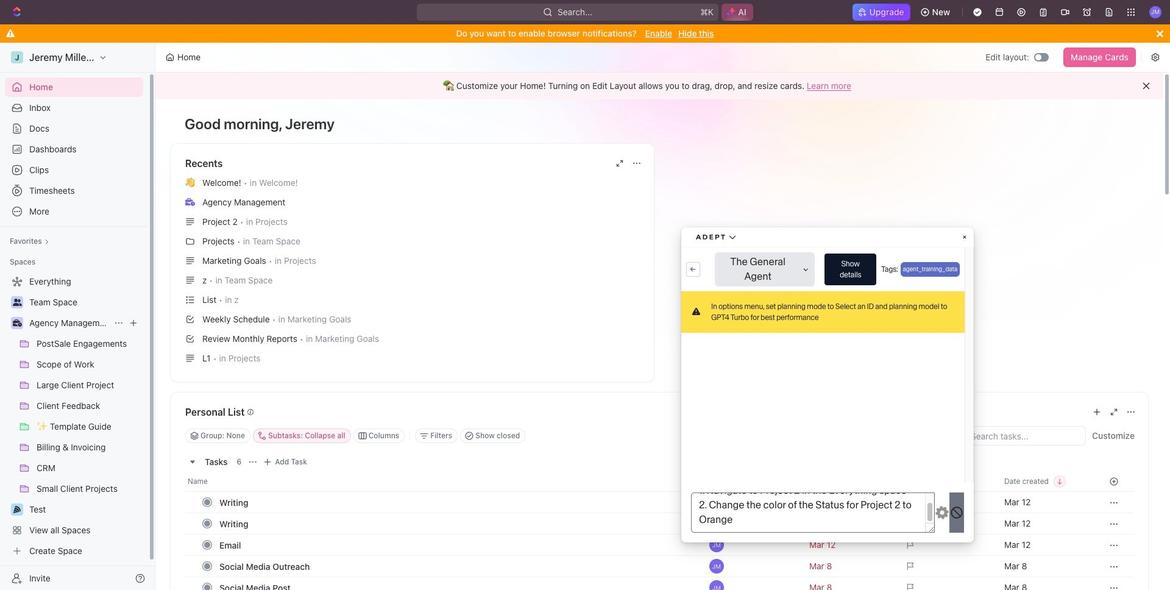 Task type: describe. For each thing, give the bounding box(es) containing it.
business time image
[[13, 320, 22, 327]]

sidebar navigation
[[0, 43, 158, 590]]

user group image
[[13, 299, 22, 306]]

pizza slice image
[[13, 506, 21, 514]]



Task type: vqa. For each thing, say whether or not it's contained in the screenshot.
avatar
no



Task type: locate. For each thing, give the bounding box(es) containing it.
business time image
[[185, 198, 195, 206]]

set priority image
[[900, 492, 998, 514]]

tree
[[5, 272, 143, 561]]

jeremy miller's workspace, , element
[[11, 51, 23, 63]]

tree inside sidebar navigation
[[5, 272, 143, 561]]

alert
[[156, 73, 1164, 99]]

Search tasks... text field
[[964, 427, 1086, 445]]



